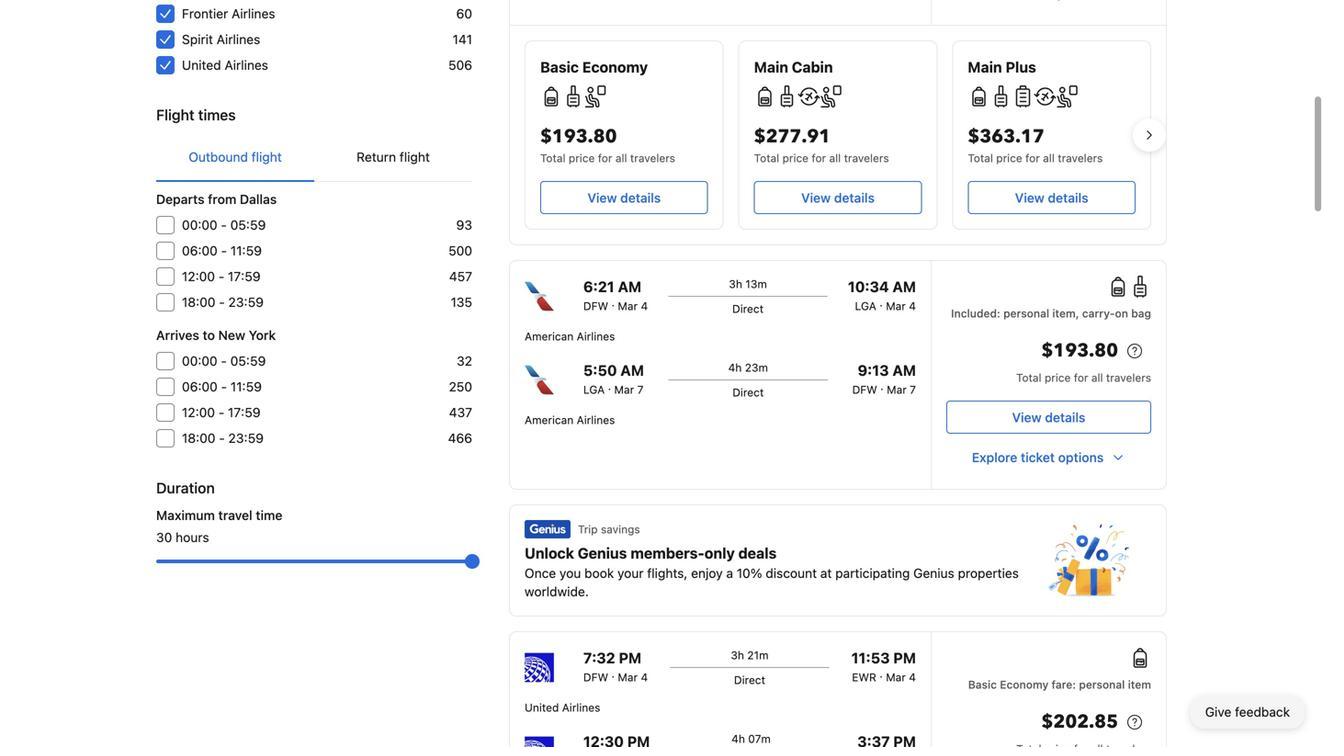 Task type: vqa. For each thing, say whether or not it's contained in the screenshot.


Task type: describe. For each thing, give the bounding box(es) containing it.
9:13 am dfw . mar 7
[[853, 362, 917, 396]]

all for $363.17
[[1044, 152, 1055, 165]]

3h 21m
[[731, 649, 769, 662]]

6:21
[[584, 278, 615, 296]]

deals
[[739, 545, 777, 562]]

23:59 for dallas
[[228, 295, 264, 310]]

. for 10:34
[[880, 296, 883, 309]]

lga for 10:34 am
[[856, 300, 877, 313]]

1 horizontal spatial personal
[[1080, 679, 1126, 691]]

details for $277.91
[[835, 190, 875, 205]]

duration
[[156, 479, 215, 497]]

feedback
[[1236, 705, 1291, 720]]

10:34 am lga . mar 4
[[849, 278, 917, 313]]

plus
[[1006, 58, 1037, 76]]

18:00 for departs
[[182, 295, 216, 310]]

participating
[[836, 566, 911, 581]]

0 vertical spatial united airlines
[[182, 57, 268, 73]]

airlines down 7:32
[[562, 702, 601, 714]]

- for 250
[[221, 379, 227, 394]]

3h for am
[[729, 278, 743, 291]]

travelers for $193.80
[[631, 152, 676, 165]]

12:00 for arrives
[[182, 405, 215, 420]]

pm for 11:53 pm
[[894, 650, 917, 667]]

135
[[451, 295, 473, 310]]

view details for $363.17
[[1016, 190, 1089, 205]]

1 horizontal spatial united airlines
[[525, 702, 601, 714]]

6:21 am dfw . mar 4
[[584, 278, 648, 313]]

view details button for $193.80
[[541, 181, 709, 214]]

main cabin
[[755, 58, 834, 76]]

. for 11:53
[[880, 668, 883, 680]]

airlines up 'spirit airlines'
[[232, 6, 275, 21]]

book
[[585, 566, 614, 581]]

basic for basic economy
[[541, 58, 579, 76]]

00:00 - 05:59 for from
[[182, 217, 266, 233]]

airlines down frontier airlines
[[217, 32, 260, 47]]

view details button for $277.91
[[755, 181, 923, 214]]

5:50
[[584, 362, 617, 379]]

ticket
[[1021, 450, 1056, 465]]

basic for basic economy fare: personal item
[[969, 679, 998, 691]]

basic economy
[[541, 58, 648, 76]]

your
[[618, 566, 644, 581]]

maximum travel time 30 hours
[[156, 508, 283, 545]]

500
[[449, 243, 473, 258]]

21m
[[748, 649, 769, 662]]

travel
[[218, 508, 253, 523]]

$363.17 total price for all travelers
[[968, 124, 1104, 165]]

4 for 6:21 am
[[641, 300, 648, 313]]

60
[[457, 6, 473, 21]]

view for $193.80
[[588, 190, 617, 205]]

frontier
[[182, 6, 228, 21]]

1 horizontal spatial genius
[[914, 566, 955, 581]]

departs
[[156, 192, 205, 207]]

flights,
[[648, 566, 688, 581]]

times
[[198, 106, 236, 124]]

you
[[560, 566, 581, 581]]

return
[[357, 149, 396, 165]]

explore
[[973, 450, 1018, 465]]

return flight
[[357, 149, 430, 165]]

06:00 - 11:59 for from
[[182, 243, 262, 258]]

total for $277.91
[[755, 152, 780, 165]]

arrives to new york
[[156, 328, 276, 343]]

$193.80 total price for all travelers
[[541, 124, 676, 165]]

view details button up explore ticket options button
[[947, 401, 1152, 434]]

$193.80 region
[[947, 337, 1152, 370]]

airlines up 5:50
[[577, 330, 615, 343]]

23:59 for new
[[228, 431, 264, 446]]

00:00 for departs
[[182, 217, 218, 233]]

$193.80 for $193.80
[[1042, 338, 1119, 364]]

am for 6:21 am
[[618, 278, 642, 296]]

506
[[449, 57, 473, 73]]

2 american from the top
[[525, 414, 574, 427]]

explore ticket options
[[973, 450, 1104, 465]]

4h for 4h 23m
[[729, 361, 742, 374]]

ewr
[[853, 671, 877, 684]]

unlock genius members-only deals once you book your flights, enjoy a 10% discount at participating genius properties worldwide.
[[525, 545, 1020, 599]]

item
[[1129, 679, 1152, 691]]

for for $363.17
[[1026, 152, 1041, 165]]

to
[[203, 328, 215, 343]]

departs from dallas
[[156, 192, 277, 207]]

7 for 5:50 am
[[638, 383, 644, 396]]

06:00 - 11:59 for to
[[182, 379, 262, 394]]

cabin
[[792, 58, 834, 76]]

outbound flight button
[[156, 133, 314, 181]]

11:53
[[852, 650, 890, 667]]

new
[[218, 328, 245, 343]]

frontier airlines
[[182, 6, 275, 21]]

trip
[[578, 523, 598, 536]]

item,
[[1053, 307, 1080, 320]]

from
[[208, 192, 237, 207]]

2 american airlines from the top
[[525, 414, 615, 427]]

a
[[727, 566, 734, 581]]

included:
[[952, 307, 1001, 320]]

7:32
[[584, 650, 616, 667]]

give feedback
[[1206, 705, 1291, 720]]

flight times
[[156, 106, 236, 124]]

- for 135
[[219, 295, 225, 310]]

10%
[[737, 566, 763, 581]]

466
[[448, 431, 473, 446]]

price down the "$193.80" region on the top right
[[1045, 371, 1071, 384]]

am for 5:50 am
[[621, 362, 644, 379]]

price for $193.80
[[569, 152, 595, 165]]

4 for 11:53 pm
[[910, 671, 917, 684]]

flight for return flight
[[400, 149, 430, 165]]

trip savings
[[578, 523, 641, 536]]

06:00 for departs
[[182, 243, 218, 258]]

457
[[449, 269, 473, 284]]

only
[[705, 545, 735, 562]]

time
[[256, 508, 283, 523]]

4h 23m
[[729, 361, 769, 374]]

once
[[525, 566, 556, 581]]

flight for outbound flight
[[252, 149, 282, 165]]

flight
[[156, 106, 195, 124]]

enjoy
[[692, 566, 723, 581]]

carry-
[[1083, 307, 1116, 320]]

worldwide.
[[525, 584, 589, 599]]

give
[[1206, 705, 1232, 720]]

spirit
[[182, 32, 213, 47]]

mar for 11:53
[[887, 671, 906, 684]]

23m
[[745, 361, 769, 374]]

7:32 pm dfw . mar 4
[[584, 650, 648, 684]]

spirit airlines
[[182, 32, 260, 47]]

dallas
[[240, 192, 277, 207]]

bag
[[1132, 307, 1152, 320]]

$363.17
[[968, 124, 1045, 149]]

dfw for 7:32 pm
[[584, 671, 609, 684]]

00:00 - 05:59 for to
[[182, 354, 266, 369]]

economy for basic economy fare: personal item
[[1001, 679, 1049, 691]]



Task type: locate. For each thing, give the bounding box(es) containing it.
1 vertical spatial personal
[[1080, 679, 1126, 691]]

view details down $363.17 total price for all travelers in the right top of the page
[[1016, 190, 1089, 205]]

flight right return
[[400, 149, 430, 165]]

5:50 am lga . mar 7
[[584, 362, 644, 396]]

0 horizontal spatial genius
[[578, 545, 627, 562]]

1 12:00 - 17:59 from the top
[[182, 269, 261, 284]]

flight
[[252, 149, 282, 165], [400, 149, 430, 165]]

2 7 from the left
[[910, 383, 917, 396]]

all inside $193.80 total price for all travelers
[[616, 152, 628, 165]]

all
[[616, 152, 628, 165], [830, 152, 841, 165], [1044, 152, 1055, 165], [1092, 371, 1104, 384]]

250
[[449, 379, 473, 394]]

main
[[755, 58, 789, 76], [968, 58, 1003, 76]]

1 18:00 from the top
[[182, 295, 216, 310]]

0 horizontal spatial united
[[182, 57, 221, 73]]

fare:
[[1052, 679, 1077, 691]]

1 horizontal spatial main
[[968, 58, 1003, 76]]

lga inside 10:34 am lga . mar 4
[[856, 300, 877, 313]]

view details for $193.80
[[588, 190, 661, 205]]

pm inside 7:32 pm dfw . mar 4
[[619, 650, 642, 667]]

1 vertical spatial united airlines
[[525, 702, 601, 714]]

airlines down 'spirit airlines'
[[225, 57, 268, 73]]

travelers inside $193.80 total price for all travelers
[[631, 152, 676, 165]]

12:00 - 17:59
[[182, 269, 261, 284], [182, 405, 261, 420]]

view for $363.17
[[1016, 190, 1045, 205]]

0 horizontal spatial flight
[[252, 149, 282, 165]]

mar for 7:32
[[618, 671, 638, 684]]

dfw down the '9:13'
[[853, 383, 878, 396]]

mar inside 5:50 am lga . mar 7
[[615, 383, 635, 396]]

1 vertical spatial 11:59
[[231, 379, 262, 394]]

18:00 - 23:59 up duration
[[182, 431, 264, 446]]

06:00
[[182, 243, 218, 258], [182, 379, 218, 394]]

1 vertical spatial 06:00
[[182, 379, 218, 394]]

lga down 10:34
[[856, 300, 877, 313]]

1 7 from the left
[[638, 383, 644, 396]]

1 horizontal spatial 7
[[910, 383, 917, 396]]

17:59 down new
[[228, 405, 261, 420]]

18:00 up to
[[182, 295, 216, 310]]

$202.85 region
[[947, 708, 1152, 741]]

region
[[510, 33, 1167, 237]]

all inside $277.91 total price for all travelers
[[830, 152, 841, 165]]

23:59 up travel
[[228, 431, 264, 446]]

4h
[[729, 361, 742, 374], [732, 733, 746, 746]]

12:00 - 17:59 for to
[[182, 405, 261, 420]]

. for 9:13
[[881, 380, 884, 393]]

dfw inside 7:32 pm dfw . mar 4
[[584, 671, 609, 684]]

dfw inside 9:13 am dfw . mar 7
[[853, 383, 878, 396]]

view details button
[[541, 181, 709, 214], [755, 181, 923, 214], [968, 181, 1136, 214], [947, 401, 1152, 434]]

437
[[449, 405, 473, 420]]

view
[[588, 190, 617, 205], [802, 190, 831, 205], [1016, 190, 1045, 205], [1013, 410, 1042, 425]]

main plus
[[968, 58, 1037, 76]]

1 vertical spatial american
[[525, 414, 574, 427]]

on
[[1116, 307, 1129, 320]]

main for $277.91
[[755, 58, 789, 76]]

17:59 up new
[[228, 269, 261, 284]]

1 06:00 from the top
[[182, 243, 218, 258]]

total inside $277.91 total price for all travelers
[[755, 152, 780, 165]]

view details button down $277.91 total price for all travelers
[[755, 181, 923, 214]]

all for $277.91
[[830, 152, 841, 165]]

- for 93
[[221, 217, 227, 233]]

11:59 down 'dallas'
[[231, 243, 262, 258]]

1 horizontal spatial economy
[[1001, 679, 1049, 691]]

dfw for 9:13 am
[[853, 383, 878, 396]]

direct down 3h 21m
[[735, 674, 766, 687]]

main left 'plus'
[[968, 58, 1003, 76]]

for for $277.91
[[812, 152, 827, 165]]

1 american from the top
[[525, 330, 574, 343]]

genius left properties
[[914, 566, 955, 581]]

$202.85
[[1042, 710, 1119, 735]]

1 00:00 - 05:59 from the top
[[182, 217, 266, 233]]

4 inside 6:21 am dfw . mar 4
[[641, 300, 648, 313]]

. inside 11:53 pm ewr . mar 4
[[880, 668, 883, 680]]

0 horizontal spatial economy
[[583, 58, 648, 76]]

mar
[[618, 300, 638, 313], [887, 300, 906, 313], [615, 383, 635, 396], [887, 383, 907, 396], [618, 671, 638, 684], [887, 671, 906, 684]]

1 vertical spatial 05:59
[[231, 354, 266, 369]]

17:59 for new
[[228, 405, 261, 420]]

0 vertical spatial 11:59
[[231, 243, 262, 258]]

airlines
[[232, 6, 275, 21], [217, 32, 260, 47], [225, 57, 268, 73], [577, 330, 615, 343], [577, 414, 615, 427], [562, 702, 601, 714]]

basic up $193.80 total price for all travelers
[[541, 58, 579, 76]]

2 main from the left
[[968, 58, 1003, 76]]

2 17:59 from the top
[[228, 405, 261, 420]]

0 vertical spatial 00:00
[[182, 217, 218, 233]]

4h left 23m
[[729, 361, 742, 374]]

mar for 10:34
[[887, 300, 906, 313]]

view up explore ticket options
[[1013, 410, 1042, 425]]

05:59 for dallas
[[231, 217, 266, 233]]

06:00 down the departs from dallas
[[182, 243, 218, 258]]

9:13
[[858, 362, 890, 379]]

travelers inside $277.91 total price for all travelers
[[845, 152, 890, 165]]

4h 07m
[[732, 733, 771, 746]]

4 inside 10:34 am lga . mar 4
[[910, 300, 917, 313]]

141
[[453, 32, 473, 47]]

4h left 07m
[[732, 733, 746, 746]]

18:00 up duration
[[182, 431, 216, 446]]

4 for 10:34 am
[[910, 300, 917, 313]]

pm for 7:32 pm
[[619, 650, 642, 667]]

- for 500
[[221, 243, 227, 258]]

pm right 7:32
[[619, 650, 642, 667]]

am right 6:21
[[618, 278, 642, 296]]

1 vertical spatial united
[[525, 702, 559, 714]]

direct
[[733, 302, 764, 315], [733, 386, 764, 399], [735, 674, 766, 687]]

0 vertical spatial 12:00
[[182, 269, 215, 284]]

1 11:59 from the top
[[231, 243, 262, 258]]

for inside $277.91 total price for all travelers
[[812, 152, 827, 165]]

1 pm from the left
[[619, 650, 642, 667]]

for down $277.91
[[812, 152, 827, 165]]

direct for 9:13
[[733, 386, 764, 399]]

18:00 for arrives
[[182, 431, 216, 446]]

arrives
[[156, 328, 199, 343]]

price inside $277.91 total price for all travelers
[[783, 152, 809, 165]]

details for $193.80
[[621, 190, 661, 205]]

basic
[[541, 58, 579, 76], [969, 679, 998, 691]]

details down $363.17 total price for all travelers in the right top of the page
[[1049, 190, 1089, 205]]

view details button down $193.80 total price for all travelers
[[541, 181, 709, 214]]

lga for 5:50 am
[[584, 383, 605, 396]]

0 vertical spatial $193.80
[[541, 124, 617, 149]]

for down the $363.17
[[1026, 152, 1041, 165]]

basic economy fare: personal item
[[969, 679, 1152, 691]]

13m
[[746, 278, 768, 291]]

total inside $363.17 total price for all travelers
[[968, 152, 994, 165]]

am inside 10:34 am lga . mar 4
[[893, 278, 917, 296]]

price down the $363.17
[[997, 152, 1023, 165]]

- for 466
[[219, 431, 225, 446]]

tab list containing outbound flight
[[156, 133, 473, 183]]

2 vertical spatial direct
[[735, 674, 766, 687]]

4 for 7:32 pm
[[641, 671, 648, 684]]

3h left 21m at the right bottom
[[731, 649, 745, 662]]

0 vertical spatial american airlines
[[525, 330, 615, 343]]

tab list
[[156, 133, 473, 183]]

am right the '9:13'
[[893, 362, 917, 379]]

3h 13m
[[729, 278, 768, 291]]

discount
[[766, 566, 817, 581]]

american airlines down 5:50
[[525, 414, 615, 427]]

0 vertical spatial economy
[[583, 58, 648, 76]]

18:00
[[182, 295, 216, 310], [182, 431, 216, 446]]

0 vertical spatial 05:59
[[231, 217, 266, 233]]

32
[[457, 354, 473, 369]]

economy left fare:
[[1001, 679, 1049, 691]]

0 vertical spatial 23:59
[[228, 295, 264, 310]]

7 inside 9:13 am dfw . mar 7
[[910, 383, 917, 396]]

details up the options
[[1046, 410, 1086, 425]]

return flight button
[[314, 133, 473, 181]]

flight inside button
[[252, 149, 282, 165]]

$193.80 inside the "$193.80" region
[[1042, 338, 1119, 364]]

$277.91
[[755, 124, 831, 149]]

1 18:00 - 23:59 from the top
[[182, 295, 264, 310]]

00:00 down the departs from dallas
[[182, 217, 218, 233]]

options
[[1059, 450, 1104, 465]]

3h
[[729, 278, 743, 291], [731, 649, 745, 662]]

am for 9:13 am
[[893, 362, 917, 379]]

flight inside button
[[400, 149, 430, 165]]

dfw for 6:21 am
[[584, 300, 609, 313]]

1 horizontal spatial united
[[525, 702, 559, 714]]

1 vertical spatial 00:00 - 05:59
[[182, 354, 266, 369]]

. down 6:21
[[612, 296, 615, 309]]

main for $363.17
[[968, 58, 1003, 76]]

0 vertical spatial 3h
[[729, 278, 743, 291]]

. inside 6:21 am dfw . mar 4
[[612, 296, 615, 309]]

2 06:00 from the top
[[182, 379, 218, 394]]

flight up 'dallas'
[[252, 149, 282, 165]]

pm inside 11:53 pm ewr . mar 4
[[894, 650, 917, 667]]

1 vertical spatial american airlines
[[525, 414, 615, 427]]

1 17:59 from the top
[[228, 269, 261, 284]]

2 18:00 from the top
[[182, 431, 216, 446]]

$193.80 down basic economy
[[541, 124, 617, 149]]

all for $193.80
[[616, 152, 628, 165]]

economy inside region
[[583, 58, 648, 76]]

00:00 down to
[[182, 354, 218, 369]]

view for $277.91
[[802, 190, 831, 205]]

view details up explore ticket options button
[[1013, 410, 1086, 425]]

0 vertical spatial 18:00 - 23:59
[[182, 295, 264, 310]]

lga inside 5:50 am lga . mar 7
[[584, 383, 605, 396]]

view details
[[588, 190, 661, 205], [802, 190, 875, 205], [1016, 190, 1089, 205], [1013, 410, 1086, 425]]

07m
[[749, 733, 771, 746]]

7 for 9:13 am
[[910, 383, 917, 396]]

genius up book
[[578, 545, 627, 562]]

05:59 down 'dallas'
[[231, 217, 266, 233]]

lga
[[856, 300, 877, 313], [584, 383, 605, 396]]

. for 6:21
[[612, 296, 615, 309]]

1 vertical spatial 23:59
[[228, 431, 264, 446]]

price for $277.91
[[783, 152, 809, 165]]

0 horizontal spatial pm
[[619, 650, 642, 667]]

0 vertical spatial dfw
[[584, 300, 609, 313]]

basic up the $202.85 region
[[969, 679, 998, 691]]

12:00 up duration
[[182, 405, 215, 420]]

06:00 down to
[[182, 379, 218, 394]]

0 vertical spatial lga
[[856, 300, 877, 313]]

1 vertical spatial direct
[[733, 386, 764, 399]]

all inside $363.17 total price for all travelers
[[1044, 152, 1055, 165]]

0 horizontal spatial 7
[[638, 383, 644, 396]]

details for $363.17
[[1049, 190, 1089, 205]]

$193.80 up total price for all travelers
[[1042, 338, 1119, 364]]

am inside 5:50 am lga . mar 7
[[621, 362, 644, 379]]

travelers inside $363.17 total price for all travelers
[[1058, 152, 1104, 165]]

06:00 for arrives
[[182, 379, 218, 394]]

view details button down $363.17 total price for all travelers in the right top of the page
[[968, 181, 1136, 214]]

0 vertical spatial direct
[[733, 302, 764, 315]]

price down basic economy
[[569, 152, 595, 165]]

york
[[249, 328, 276, 343]]

included: personal item, carry-on bag
[[952, 307, 1152, 320]]

for for $193.80
[[598, 152, 613, 165]]

1 vertical spatial 06:00 - 11:59
[[182, 379, 262, 394]]

1 flight from the left
[[252, 149, 282, 165]]

0 vertical spatial 06:00
[[182, 243, 218, 258]]

1 horizontal spatial $193.80
[[1042, 338, 1119, 364]]

00:00 for arrives
[[182, 354, 218, 369]]

am inside 6:21 am dfw . mar 4
[[618, 278, 642, 296]]

price inside $363.17 total price for all travelers
[[997, 152, 1023, 165]]

0 horizontal spatial personal
[[1004, 307, 1050, 320]]

0 horizontal spatial basic
[[541, 58, 579, 76]]

0 vertical spatial 18:00
[[182, 295, 216, 310]]

1 vertical spatial basic
[[969, 679, 998, 691]]

1 vertical spatial 12:00
[[182, 405, 215, 420]]

0 vertical spatial genius
[[578, 545, 627, 562]]

$193.80 for $193.80 total price for all travelers
[[541, 124, 617, 149]]

for inside $363.17 total price for all travelers
[[1026, 152, 1041, 165]]

0 vertical spatial 4h
[[729, 361, 742, 374]]

0 horizontal spatial united airlines
[[182, 57, 268, 73]]

mar inside 9:13 am dfw . mar 7
[[887, 383, 907, 396]]

1 horizontal spatial lga
[[856, 300, 877, 313]]

economy up $193.80 total price for all travelers
[[583, 58, 648, 76]]

1 00:00 from the top
[[182, 217, 218, 233]]

am right 5:50
[[621, 362, 644, 379]]

7
[[638, 383, 644, 396], [910, 383, 917, 396]]

0 vertical spatial 12:00 - 17:59
[[182, 269, 261, 284]]

1 vertical spatial 12:00 - 17:59
[[182, 405, 261, 420]]

. inside 10:34 am lga . mar 4
[[880, 296, 883, 309]]

unlock
[[525, 545, 575, 562]]

12:00 - 17:59 up arrives to new york
[[182, 269, 261, 284]]

00:00
[[182, 217, 218, 233], [182, 354, 218, 369]]

for down basic economy
[[598, 152, 613, 165]]

3h left the 13m
[[729, 278, 743, 291]]

mar inside 11:53 pm ewr . mar 4
[[887, 671, 906, 684]]

1 vertical spatial lga
[[584, 383, 605, 396]]

2 05:59 from the top
[[231, 354, 266, 369]]

11:59 down new
[[231, 379, 262, 394]]

. inside 9:13 am dfw . mar 7
[[881, 380, 884, 393]]

17:59 for dallas
[[228, 269, 261, 284]]

. for 5:50
[[608, 380, 612, 393]]

0 horizontal spatial main
[[755, 58, 789, 76]]

$193.80 inside $193.80 total price for all travelers
[[541, 124, 617, 149]]

1 vertical spatial dfw
[[853, 383, 878, 396]]

2 11:59 from the top
[[231, 379, 262, 394]]

0 horizontal spatial lga
[[584, 383, 605, 396]]

. for 7:32
[[612, 668, 615, 680]]

total
[[541, 152, 566, 165], [755, 152, 780, 165], [968, 152, 994, 165], [1017, 371, 1042, 384]]

. down 5:50
[[608, 380, 612, 393]]

mar inside 6:21 am dfw . mar 4
[[618, 300, 638, 313]]

4 inside 11:53 pm ewr . mar 4
[[910, 671, 917, 684]]

mar for 9:13
[[887, 383, 907, 396]]

2 00:00 - 05:59 from the top
[[182, 354, 266, 369]]

mar for 6:21
[[618, 300, 638, 313]]

2 06:00 - 11:59 from the top
[[182, 379, 262, 394]]

personal
[[1004, 307, 1050, 320], [1080, 679, 1126, 691]]

23:59 up new
[[228, 295, 264, 310]]

personal left item
[[1080, 679, 1126, 691]]

details down $277.91 total price for all travelers
[[835, 190, 875, 205]]

. right 'ewr'
[[880, 668, 883, 680]]

12:00
[[182, 269, 215, 284], [182, 405, 215, 420]]

06:00 - 11:59 down arrives to new york
[[182, 379, 262, 394]]

dfw down 7:32
[[584, 671, 609, 684]]

price inside $193.80 total price for all travelers
[[569, 152, 595, 165]]

for inside $193.80 total price for all travelers
[[598, 152, 613, 165]]

hours
[[176, 530, 209, 545]]

1 vertical spatial 00:00
[[182, 354, 218, 369]]

- for 457
[[219, 269, 225, 284]]

7 inside 5:50 am lga . mar 7
[[638, 383, 644, 396]]

1 vertical spatial 17:59
[[228, 405, 261, 420]]

4h for 4h 07m
[[732, 733, 746, 746]]

0 horizontal spatial $193.80
[[541, 124, 617, 149]]

- for 32
[[221, 354, 227, 369]]

$193.80
[[541, 124, 617, 149], [1042, 338, 1119, 364]]

2 flight from the left
[[400, 149, 430, 165]]

savings
[[601, 523, 641, 536]]

. down 7:32
[[612, 668, 615, 680]]

outbound flight
[[189, 149, 282, 165]]

total for $193.80
[[541, 152, 566, 165]]

united
[[182, 57, 221, 73], [525, 702, 559, 714]]

total inside $193.80 total price for all travelers
[[541, 152, 566, 165]]

basic inside region
[[541, 58, 579, 76]]

1 horizontal spatial pm
[[894, 650, 917, 667]]

. down 10:34
[[880, 296, 883, 309]]

personal left the item,
[[1004, 307, 1050, 320]]

12:00 for departs
[[182, 269, 215, 284]]

dfw down 6:21
[[584, 300, 609, 313]]

properties
[[959, 566, 1020, 581]]

airlines down 5:50 am lga . mar 7
[[577, 414, 615, 427]]

2 00:00 from the top
[[182, 354, 218, 369]]

at
[[821, 566, 832, 581]]

00:00 - 05:59 down arrives to new york
[[182, 354, 266, 369]]

1 american airlines from the top
[[525, 330, 615, 343]]

mar inside 7:32 pm dfw . mar 4
[[618, 671, 638, 684]]

$277.91 total price for all travelers
[[755, 124, 890, 165]]

total for $363.17
[[968, 152, 994, 165]]

view down $193.80 total price for all travelers
[[588, 190, 617, 205]]

view details for $277.91
[[802, 190, 875, 205]]

4 inside 7:32 pm dfw . mar 4
[[641, 671, 648, 684]]

pm right 11:53
[[894, 650, 917, 667]]

1 05:59 from the top
[[231, 217, 266, 233]]

1 06:00 - 11:59 from the top
[[182, 243, 262, 258]]

lga down 5:50
[[584, 383, 605, 396]]

4
[[641, 300, 648, 313], [910, 300, 917, 313], [641, 671, 648, 684], [910, 671, 917, 684]]

0 vertical spatial 17:59
[[228, 269, 261, 284]]

united airlines down 'spirit airlines'
[[182, 57, 268, 73]]

3h for pm
[[731, 649, 745, 662]]

2 vertical spatial dfw
[[584, 671, 609, 684]]

members-
[[631, 545, 705, 562]]

explore ticket options button
[[947, 441, 1152, 474]]

1 horizontal spatial flight
[[400, 149, 430, 165]]

2 pm from the left
[[894, 650, 917, 667]]

main left cabin
[[755, 58, 789, 76]]

1 vertical spatial $193.80
[[1042, 338, 1119, 364]]

0 vertical spatial american
[[525, 330, 574, 343]]

direct for 10:34
[[733, 302, 764, 315]]

93
[[457, 217, 473, 233]]

price for $363.17
[[997, 152, 1023, 165]]

12:00 up to
[[182, 269, 215, 284]]

2 18:00 - 23:59 from the top
[[182, 431, 264, 446]]

genius image
[[525, 520, 571, 539], [525, 520, 571, 539], [1049, 524, 1130, 598]]

2 23:59 from the top
[[228, 431, 264, 446]]

mar for 5:50
[[615, 383, 635, 396]]

direct for 11:53
[[735, 674, 766, 687]]

am
[[618, 278, 642, 296], [893, 278, 917, 296], [621, 362, 644, 379], [893, 362, 917, 379]]

1 main from the left
[[755, 58, 789, 76]]

1 23:59 from the top
[[228, 295, 264, 310]]

. down the '9:13'
[[881, 380, 884, 393]]

05:59 down york
[[231, 354, 266, 369]]

travelers for $277.91
[[845, 152, 890, 165]]

06:00 - 11:59 down from
[[182, 243, 262, 258]]

-
[[221, 217, 227, 233], [221, 243, 227, 258], [219, 269, 225, 284], [219, 295, 225, 310], [221, 354, 227, 369], [221, 379, 227, 394], [219, 405, 225, 420], [219, 431, 225, 446]]

view details down $193.80 total price for all travelers
[[588, 190, 661, 205]]

00:00 - 05:59 down from
[[182, 217, 266, 233]]

0 vertical spatial united
[[182, 57, 221, 73]]

united airlines
[[182, 57, 268, 73], [525, 702, 601, 714]]

1 vertical spatial 18:00
[[182, 431, 216, 446]]

am for 10:34 am
[[893, 278, 917, 296]]

economy for basic economy
[[583, 58, 648, 76]]

1 vertical spatial 3h
[[731, 649, 745, 662]]

11:59 for new
[[231, 379, 262, 394]]

am right 10:34
[[893, 278, 917, 296]]

details down $193.80 total price for all travelers
[[621, 190, 661, 205]]

view details button for $363.17
[[968, 181, 1136, 214]]

30
[[156, 530, 172, 545]]

0 vertical spatial personal
[[1004, 307, 1050, 320]]

dfw inside 6:21 am dfw . mar 4
[[584, 300, 609, 313]]

travelers for $363.17
[[1058, 152, 1104, 165]]

0 vertical spatial 00:00 - 05:59
[[182, 217, 266, 233]]

. inside 7:32 pm dfw . mar 4
[[612, 668, 615, 680]]

05:59
[[231, 217, 266, 233], [231, 354, 266, 369]]

0 vertical spatial 06:00 - 11:59
[[182, 243, 262, 258]]

for down the "$193.80" region on the top right
[[1075, 371, 1089, 384]]

. inside 5:50 am lga . mar 7
[[608, 380, 612, 393]]

maximum
[[156, 508, 215, 523]]

12:00 - 17:59 for from
[[182, 269, 261, 284]]

direct down 3h 13m
[[733, 302, 764, 315]]

2 12:00 - 17:59 from the top
[[182, 405, 261, 420]]

05:59 for new
[[231, 354, 266, 369]]

view details down $277.91 total price for all travelers
[[802, 190, 875, 205]]

1 vertical spatial genius
[[914, 566, 955, 581]]

18:00 - 23:59 for to
[[182, 431, 264, 446]]

18:00 - 23:59 up arrives to new york
[[182, 295, 264, 310]]

1 12:00 from the top
[[182, 269, 215, 284]]

1 vertical spatial 4h
[[732, 733, 746, 746]]

1 vertical spatial economy
[[1001, 679, 1049, 691]]

region containing $193.80
[[510, 33, 1167, 237]]

0 vertical spatial basic
[[541, 58, 579, 76]]

- for 437
[[219, 405, 225, 420]]

am inside 9:13 am dfw . mar 7
[[893, 362, 917, 379]]

american airlines up 5:50
[[525, 330, 615, 343]]

18:00 - 23:59 for from
[[182, 295, 264, 310]]

direct down 4h 23m
[[733, 386, 764, 399]]

price
[[569, 152, 595, 165], [783, 152, 809, 165], [997, 152, 1023, 165], [1045, 371, 1071, 384]]

view down $363.17 total price for all travelers in the right top of the page
[[1016, 190, 1045, 205]]

1 vertical spatial 18:00 - 23:59
[[182, 431, 264, 446]]

12:00 - 17:59 down arrives to new york
[[182, 405, 261, 420]]

united airlines down 7:32
[[525, 702, 601, 714]]

11:59 for dallas
[[231, 243, 262, 258]]

2 12:00 from the top
[[182, 405, 215, 420]]

mar inside 10:34 am lga . mar 4
[[887, 300, 906, 313]]

view down $277.91 total price for all travelers
[[802, 190, 831, 205]]

1 horizontal spatial basic
[[969, 679, 998, 691]]

price down $277.91
[[783, 152, 809, 165]]

total price for all travelers
[[1017, 371, 1152, 384]]



